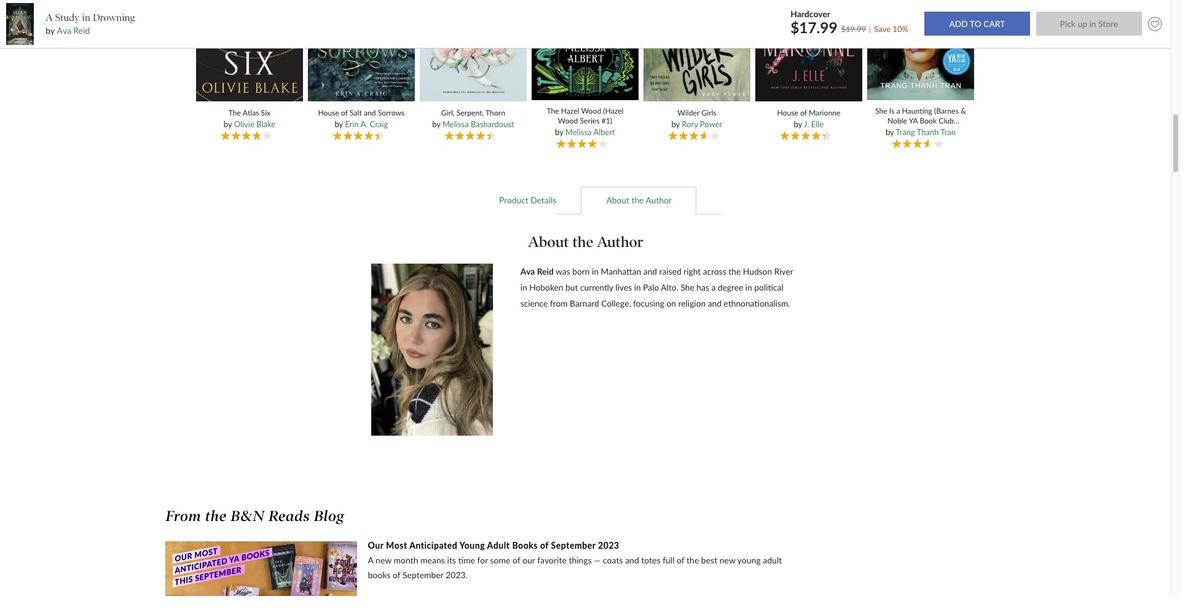 Task type: vqa. For each thing, say whether or not it's contained in the screenshot.
the 'she' within the She Is a Haunting (Barnes & Noble YA Book Club Edition)
yes



Task type: locate. For each thing, give the bounding box(es) containing it.
and
[[364, 108, 376, 117], [644, 266, 657, 277], [708, 298, 722, 309], [625, 555, 639, 566]]

of up j.
[[800, 108, 807, 117]]

the hazel wood (hazel wood series #1) element
[[530, 0, 644, 151]]

she is a haunting (barnes & noble ya book club edition) link
[[875, 107, 967, 135]]

house inside house of salt and sorrows by erin a. craig
[[318, 108, 339, 117]]

and left totes
[[625, 555, 639, 566]]

1 vertical spatial she
[[681, 282, 695, 293]]

september
[[551, 541, 596, 551], [403, 570, 444, 580]]

but
[[566, 282, 578, 293]]

and inside our most anticipated young adult books of september 2023 a new month means its time for some of our favorite things — coats and totes full of the best new young adult books of september 2023.
[[625, 555, 639, 566]]

1 horizontal spatial september
[[551, 541, 596, 551]]

currently
[[580, 282, 613, 293]]

a
[[897, 107, 900, 116], [712, 282, 716, 293]]

by inside wilder girls by rory power
[[672, 119, 680, 129]]

girl, serpent, thorn image
[[418, 0, 529, 102]]

0 horizontal spatial author
[[597, 233, 644, 251]]

the atlas six element
[[194, 0, 308, 150]]

a down our
[[368, 555, 373, 566]]

by down girl, serpent, thorn link
[[432, 119, 441, 129]]

1 horizontal spatial ava
[[521, 266, 535, 277]]

on
[[667, 298, 676, 309]]

house of salt and sorrows by erin a. craig
[[318, 108, 405, 129]]

time
[[458, 555, 475, 566]]

melissa albert link
[[566, 127, 615, 137]]

olivie blake link
[[234, 119, 275, 129]]

melissa inside the hazel wood (hazel wood series #1) by melissa albert
[[566, 127, 592, 137]]

of inside house of salt and sorrows by erin a. craig
[[341, 108, 348, 117]]

j.
[[804, 119, 809, 129]]

0 horizontal spatial reid
[[73, 25, 90, 36]]

melissa
[[443, 119, 469, 129], [566, 127, 592, 137]]

is
[[890, 107, 895, 116]]

ava down study
[[57, 25, 71, 36]]

author
[[646, 195, 672, 205], [597, 233, 644, 251]]

2 house from the left
[[777, 108, 799, 117]]

a left study
[[46, 12, 53, 23]]

by left the rory
[[672, 119, 680, 129]]

the left hazel
[[547, 107, 559, 116]]

by left erin
[[335, 119, 343, 129]]

girl, serpent, thorn link
[[428, 108, 519, 118]]

noble
[[888, 116, 907, 125]]

0 vertical spatial about the author
[[606, 195, 672, 205]]

new up books on the bottom left of page
[[376, 555, 392, 566]]

ava
[[57, 25, 71, 36], [521, 266, 535, 277]]

girls
[[702, 108, 717, 117]]

1 vertical spatial september
[[403, 570, 444, 580]]

1 vertical spatial author
[[597, 233, 644, 251]]

0 horizontal spatial wood
[[558, 116, 578, 125]]

house for erin a. craig
[[318, 108, 339, 117]]

1 vertical spatial about
[[528, 233, 569, 251]]

she left has
[[681, 282, 695, 293]]

in inside a study in drowning by ava reid
[[82, 12, 90, 23]]

1 horizontal spatial house
[[777, 108, 799, 117]]

book
[[920, 116, 937, 125]]

in up ava reid 'link'
[[82, 12, 90, 23]]

by left ava reid 'link'
[[46, 25, 55, 36]]

trang
[[896, 127, 915, 137]]

hudson
[[743, 266, 772, 277]]

september up things
[[551, 541, 596, 551]]

1 vertical spatial a
[[712, 282, 716, 293]]

house inside house of marionne by j. elle
[[777, 108, 799, 117]]

1 vertical spatial a
[[368, 555, 373, 566]]

0 horizontal spatial september
[[403, 570, 444, 580]]

reid up the hoboken at top
[[537, 266, 554, 277]]

the atlas six by olivie blake
[[224, 108, 275, 129]]

0 horizontal spatial ava
[[57, 25, 71, 36]]

of inside house of marionne by j. elle
[[800, 108, 807, 117]]

1 horizontal spatial she
[[875, 107, 888, 116]]

our
[[523, 555, 535, 566]]

1 horizontal spatial reid
[[537, 266, 554, 277]]

religion
[[678, 298, 706, 309]]

author inside tab panel
[[597, 233, 644, 251]]

melissa down girl,
[[443, 119, 469, 129]]

in up ethnonationalism.
[[746, 282, 752, 293]]

save 10%
[[874, 24, 909, 34]]

house of salt and sorrows element
[[306, 0, 420, 150]]

and up erin a. craig link
[[364, 108, 376, 117]]

wilder girls by rory power
[[672, 108, 723, 129]]

best
[[701, 555, 718, 566]]

young
[[460, 541, 485, 551]]

1 horizontal spatial about
[[606, 195, 630, 205]]

2 new from the left
[[720, 555, 736, 566]]

b&n reads blog
[[231, 508, 345, 525]]

1 horizontal spatial the
[[547, 107, 559, 116]]

1 horizontal spatial melissa
[[566, 127, 592, 137]]

of left 'salt'
[[341, 108, 348, 117]]

0 vertical spatial ava
[[57, 25, 71, 36]]

reid inside about the author tab panel
[[537, 266, 554, 277]]

new right best
[[720, 555, 736, 566]]

girl,
[[441, 108, 455, 117]]

by inside she is a haunting (barnes & noble ya book club edition) element
[[886, 127, 894, 137]]

0 horizontal spatial about
[[528, 233, 569, 251]]

0 vertical spatial a
[[897, 107, 900, 116]]

0 horizontal spatial the
[[228, 108, 241, 117]]

0 vertical spatial author
[[646, 195, 672, 205]]

add to wishlist image
[[1145, 14, 1165, 34]]

alto.
[[661, 282, 679, 293]]

of left 'our'
[[513, 555, 520, 566]]

raised
[[659, 266, 682, 277]]

0 vertical spatial about
[[606, 195, 630, 205]]

and down has
[[708, 298, 722, 309]]

1 horizontal spatial a
[[897, 107, 900, 116]]

j. elle link
[[804, 119, 824, 129]]

#1)
[[602, 116, 612, 125]]

by inside the atlas six by olivie blake
[[224, 119, 232, 129]]

the inside the atlas six by olivie blake
[[228, 108, 241, 117]]

ava up the hoboken at top
[[521, 266, 535, 277]]

0 vertical spatial a
[[46, 12, 53, 23]]

ava reid
[[521, 266, 554, 277]]

reid down study
[[73, 25, 90, 36]]

ava inside a study in drowning by ava reid
[[57, 25, 71, 36]]

september down means
[[403, 570, 444, 580]]

ya
[[909, 116, 918, 125]]

the for wood
[[547, 107, 559, 116]]

girl, serpent, thorn by melissa bashardoust
[[432, 108, 514, 129]]

elle
[[811, 119, 824, 129]]

option
[[166, 540, 858, 596]]

she is a haunting (barnes & noble ya book club edition)
[[875, 107, 966, 135]]

melissa down series on the top of the page
[[566, 127, 592, 137]]

the inside our most anticipated young adult books of september 2023 a new month means its time for some of our favorite things — coats and totes full of the best new young adult books of september 2023.
[[687, 555, 699, 566]]

the atlas six link
[[204, 108, 295, 118]]

the inside the hazel wood (hazel wood series #1) by melissa albert
[[547, 107, 559, 116]]

None submit
[[925, 12, 1030, 36], [1036, 12, 1142, 36], [925, 12, 1030, 36], [1036, 12, 1142, 36]]

$17.99
[[791, 18, 838, 36]]

a right has
[[712, 282, 716, 293]]

girl, serpent, thorn element
[[418, 0, 532, 150]]

1 vertical spatial ava
[[521, 266, 535, 277]]

1 vertical spatial about the author
[[528, 233, 644, 251]]

1 house from the left
[[318, 108, 339, 117]]

0 vertical spatial she
[[875, 107, 888, 116]]

haunting
[[902, 107, 933, 116]]

degree
[[718, 282, 743, 293]]

series
[[580, 116, 600, 125]]

erin
[[345, 119, 359, 129]]

our most anticipated young adult books of september 2023 a new month means its time for some of our favorite things — coats and totes full of the best new young adult books of september 2023.
[[368, 541, 782, 580]]

tran
[[941, 127, 956, 137]]

six
[[261, 108, 271, 117]]

1 horizontal spatial new
[[720, 555, 736, 566]]

1 vertical spatial reid
[[537, 266, 554, 277]]

about inside tab panel
[[528, 233, 569, 251]]

a right is
[[897, 107, 900, 116]]

house for j. elle
[[777, 108, 799, 117]]

books
[[512, 541, 538, 551]]

0 horizontal spatial a
[[46, 12, 53, 23]]

rory
[[682, 119, 698, 129]]

2023
[[598, 541, 620, 551]]

wood up series on the top of the page
[[581, 107, 601, 116]]

tab panel
[[0, 215, 371, 442]]

tab list
[[172, 186, 999, 215]]

blake
[[256, 119, 275, 129]]

of right books on the bottom left of page
[[393, 570, 400, 580]]

a inside our most anticipated young adult books of september 2023 a new month means its time for some of our favorite things — coats and totes full of the best new young adult books of september 2023.
[[368, 555, 373, 566]]

rory power link
[[682, 119, 723, 129]]

0 horizontal spatial she
[[681, 282, 695, 293]]

0 horizontal spatial a
[[712, 282, 716, 293]]

trang thanh tran link
[[896, 127, 956, 137]]

barnard
[[570, 298, 599, 309]]

wood down hazel
[[558, 116, 578, 125]]

the
[[632, 195, 644, 205], [573, 233, 594, 251], [729, 266, 741, 277], [205, 508, 227, 525], [687, 555, 699, 566]]

palo
[[643, 282, 659, 293]]

across
[[703, 266, 727, 277]]

0 horizontal spatial new
[[376, 555, 392, 566]]

0 horizontal spatial house
[[318, 108, 339, 117]]

by left j.
[[794, 119, 802, 129]]

&
[[961, 107, 966, 116]]

0 horizontal spatial melissa
[[443, 119, 469, 129]]

bashardoust
[[471, 119, 514, 129]]

she is a haunting (barnes & noble ya book club edition) image
[[866, 0, 976, 101]]

by down hazel
[[555, 127, 563, 137]]

thorn
[[486, 108, 505, 117]]

drowning
[[93, 12, 135, 23]]

house of marionne image
[[754, 0, 864, 102]]

by left the olivie
[[224, 119, 232, 129]]

0 vertical spatial reid
[[73, 25, 90, 36]]

in right 'born'
[[592, 266, 599, 277]]

by inside a study in drowning by ava reid
[[46, 25, 55, 36]]

by trang thanh tran
[[886, 127, 956, 137]]

was
[[556, 266, 570, 277]]

wilder girls element
[[642, 0, 755, 150]]

new
[[376, 555, 392, 566], [720, 555, 736, 566]]

she inside she is a haunting (barnes & noble ya book club edition)
[[875, 107, 888, 116]]

by down noble
[[886, 127, 894, 137]]

the up the olivie
[[228, 108, 241, 117]]

she left is
[[875, 107, 888, 116]]

1 horizontal spatial a
[[368, 555, 373, 566]]

sorrows
[[378, 108, 405, 117]]



Task type: describe. For each thing, give the bounding box(es) containing it.
atlas
[[243, 108, 259, 117]]

right
[[684, 266, 701, 277]]

the hazel wood (hazel wood series #1) by melissa albert
[[547, 107, 624, 137]]

study
[[55, 12, 80, 23]]

month
[[394, 555, 418, 566]]

the inside was born in manhattan and raised right across the hudson river in hoboken but currently lives in palo alto. she has a degree in political science from barnard college, focusing on religion and ethnonationalism.
[[729, 266, 741, 277]]

a study in drowning image
[[6, 3, 34, 45]]

a inside a study in drowning by ava reid
[[46, 12, 53, 23]]

a.
[[361, 119, 368, 129]]

melissa inside 'girl, serpent, thorn by melissa bashardoust'
[[443, 119, 469, 129]]

our most anticipated young adult books of september 2023 image
[[166, 542, 358, 596]]

and up palo
[[644, 266, 657, 277]]

books
[[368, 570, 391, 580]]

and inside house of salt and sorrows by erin a. craig
[[364, 108, 376, 117]]

adult
[[487, 541, 510, 551]]

tab list containing product details
[[172, 186, 999, 215]]

olivie
[[234, 119, 254, 129]]

1 horizontal spatial wood
[[581, 107, 601, 116]]

of right full on the bottom of the page
[[677, 555, 685, 566]]

a inside she is a haunting (barnes & noble ya book club edition)
[[897, 107, 900, 116]]

house of salt and sorrows link
[[316, 108, 407, 118]]

ava inside about the author tab panel
[[521, 266, 535, 277]]

by inside the hazel wood (hazel wood series #1) by melissa albert
[[555, 127, 563, 137]]

serpent,
[[457, 108, 484, 117]]

melissa bashardoust link
[[443, 119, 514, 129]]

by inside house of marionne by j. elle
[[794, 119, 802, 129]]

the inside tab list
[[632, 195, 644, 205]]

our
[[368, 541, 384, 551]]

river
[[774, 266, 793, 277]]

college,
[[601, 298, 631, 309]]

house of marionne link
[[763, 108, 855, 118]]

anticipated
[[410, 541, 458, 551]]

the hazel wood (hazel wood series #1) link
[[540, 107, 631, 125]]

marionne
[[809, 108, 841, 117]]

1 new from the left
[[376, 555, 392, 566]]

means
[[421, 555, 445, 566]]

details
[[531, 195, 557, 205]]

the atlas six image
[[194, 0, 305, 102]]

craig
[[370, 119, 388, 129]]

in left palo
[[634, 282, 641, 293]]

hardcover
[[791, 8, 831, 19]]

about the author inside tab panel
[[528, 233, 644, 251]]

house of salt and sorrows image
[[306, 0, 417, 102]]

favorite
[[537, 555, 567, 566]]

she inside was born in manhattan and raised right across the hudson river in hoboken but currently lives in palo alto. she has a degree in political science from barnard college, focusing on religion and ethnonationalism.
[[681, 282, 695, 293]]

house of marionne by j. elle
[[777, 108, 841, 129]]

lives
[[616, 282, 632, 293]]

house of marionne element
[[754, 0, 867, 150]]

2023.
[[446, 570, 468, 580]]

science
[[521, 298, 548, 309]]

was born in manhattan and raised right across the hudson river in hoboken but currently lives in palo alto. she has a degree in political science from barnard college, focusing on religion and ethnonationalism.
[[521, 266, 793, 309]]

some
[[490, 555, 511, 566]]

from
[[550, 298, 568, 309]]

about inside tab list
[[606, 195, 630, 205]]

product details link
[[474, 186, 581, 215]]

in up science
[[521, 282, 527, 293]]

(barnes
[[935, 107, 959, 116]]

product
[[499, 195, 529, 205]]

a study in drowning by ava reid
[[46, 12, 135, 36]]

about the author tab panel
[[362, 215, 810, 474]]

hazel
[[561, 107, 580, 116]]

things
[[569, 555, 592, 566]]

0 vertical spatial september
[[551, 541, 596, 551]]

wilder
[[678, 108, 700, 117]]

$19.99
[[841, 24, 866, 34]]

by inside house of salt and sorrows by erin a. craig
[[335, 119, 343, 129]]

totes
[[641, 555, 661, 566]]

—
[[594, 555, 601, 566]]

the hazel wood (hazel wood series #1) image
[[530, 0, 640, 101]]

from the b&n reads blog
[[166, 508, 345, 525]]

wilder girls image
[[642, 0, 752, 102]]

edition)
[[908, 125, 933, 135]]

reid inside a study in drowning by ava reid
[[73, 25, 90, 36]]

thanh
[[917, 127, 939, 137]]

$17.99 $19.99
[[791, 18, 866, 36]]

from
[[166, 508, 201, 525]]

wilder girls link
[[652, 108, 743, 118]]

coats
[[603, 555, 623, 566]]

she is a haunting (barnes & noble ya book club edition) element
[[866, 0, 979, 151]]

the for olivie
[[228, 108, 241, 117]]

club
[[939, 116, 954, 125]]

power
[[700, 119, 723, 129]]

erin a. craig link
[[345, 119, 388, 129]]

salt
[[350, 108, 362, 117]]

born
[[573, 266, 590, 277]]

option containing our most anticipated young adult books of september 2023
[[166, 540, 858, 596]]

albert
[[594, 127, 615, 137]]

1 horizontal spatial author
[[646, 195, 672, 205]]

political
[[755, 282, 784, 293]]

for
[[477, 555, 488, 566]]

by inside 'girl, serpent, thorn by melissa bashardoust'
[[432, 119, 441, 129]]

about the author link
[[581, 186, 697, 215]]

of up favorite
[[540, 541, 549, 551]]

young
[[738, 555, 761, 566]]

a inside was born in manhattan and raised right across the hudson river in hoboken but currently lives in palo alto. she has a degree in political science from barnard college, focusing on religion and ethnonationalism.
[[712, 282, 716, 293]]

product details
[[499, 195, 557, 205]]

most
[[386, 541, 407, 551]]

(hazel
[[603, 107, 624, 116]]

our most anticipated young adult books of september 2023 link
[[368, 540, 620, 552]]



